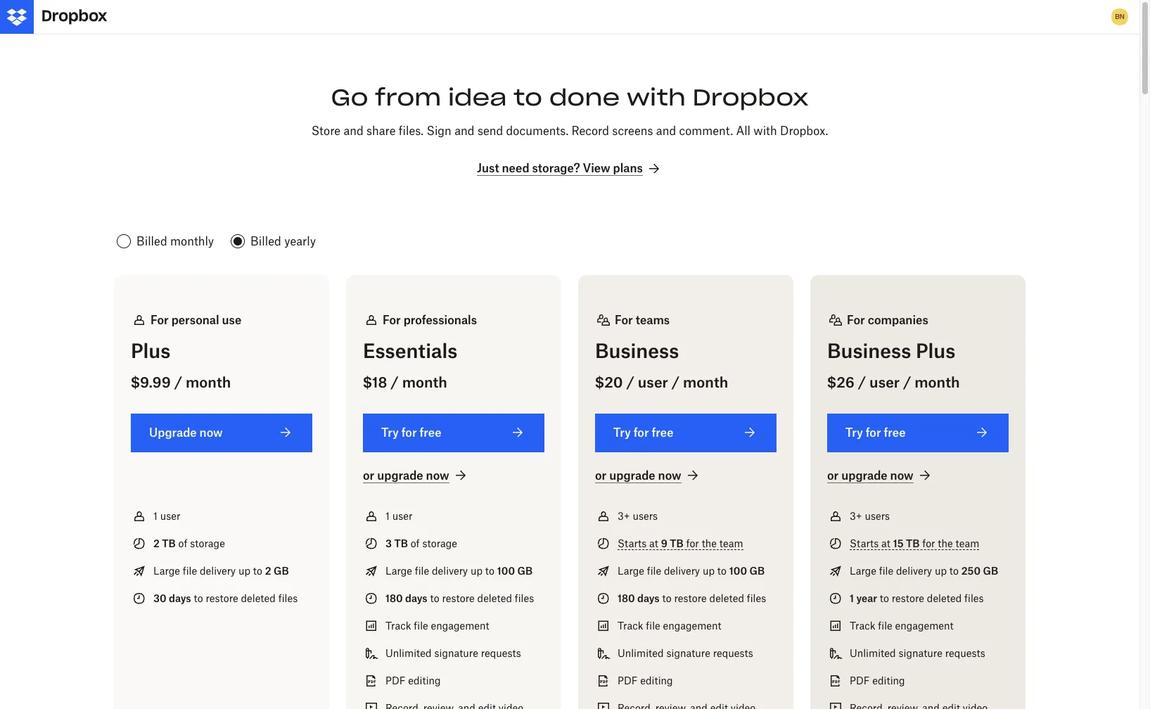Task type: locate. For each thing, give the bounding box(es) containing it.
now up 9
[[658, 468, 682, 483]]

2 180 from the left
[[618, 592, 635, 604]]

upgrade now
[[149, 425, 223, 439]]

4 deleted from the left
[[927, 592, 962, 604]]

or upgrade now link up the 15
[[828, 467, 934, 484]]

sign
[[427, 124, 452, 138]]

3+ users
[[618, 510, 658, 522], [850, 510, 890, 522]]

1 horizontal spatial 3+
[[850, 510, 862, 522]]

free for business plus
[[884, 425, 906, 439]]

or
[[363, 468, 375, 483], [595, 468, 607, 483], [828, 468, 839, 483]]

1 requests from the left
[[481, 647, 521, 659]]

2 up 30
[[153, 537, 160, 549]]

3 gb from the left
[[750, 565, 765, 577]]

1 horizontal spatial engagement
[[663, 620, 722, 632]]

1 files from the left
[[278, 592, 298, 604]]

3 signature from the left
[[899, 647, 943, 659]]

try for business plus
[[846, 425, 863, 439]]

2 restore from the left
[[442, 592, 475, 604]]

storage for 3 tb of storage
[[423, 537, 457, 549]]

$9.99 / month
[[131, 373, 231, 391]]

files for business plus
[[965, 592, 984, 604]]

0 horizontal spatial starts
[[618, 537, 647, 549]]

for
[[151, 313, 169, 327], [383, 313, 401, 327], [615, 313, 633, 327], [847, 313, 865, 327]]

0 horizontal spatial requests
[[481, 647, 521, 659]]

0 horizontal spatial or upgrade now link
[[363, 467, 469, 484]]

large up 30
[[153, 565, 180, 577]]

deleted
[[241, 592, 276, 604], [477, 592, 512, 604], [710, 592, 744, 604], [927, 592, 962, 604]]

2 horizontal spatial requests
[[946, 647, 986, 659]]

delivery down the 3 tb of storage
[[432, 565, 468, 577]]

2 horizontal spatial pdf editing
[[850, 675, 905, 687]]

unlimited for business plus
[[850, 647, 896, 659]]

3+ users up starts at 9 tb for the team
[[618, 510, 658, 522]]

delivery
[[200, 565, 236, 577], [432, 565, 468, 577], [664, 565, 700, 577], [896, 565, 932, 577]]

3 try for free link from the left
[[828, 413, 1009, 452]]

1 signature from the left
[[434, 647, 478, 659]]

0 horizontal spatial engagement
[[431, 620, 489, 632]]

1 180 from the left
[[386, 592, 403, 604]]

try for free for business
[[614, 425, 674, 439]]

tb
[[162, 537, 176, 549], [394, 537, 408, 549], [670, 537, 684, 549], [906, 537, 920, 549]]

large file delivery up to 100 gb down the 3 tb of storage
[[386, 565, 533, 577]]

1 horizontal spatial 3+ users
[[850, 510, 890, 522]]

try for business
[[614, 425, 631, 439]]

0 horizontal spatial or
[[363, 468, 375, 483]]

days
[[169, 592, 191, 604], [405, 592, 428, 604], [638, 592, 660, 604]]

1 horizontal spatial try for free
[[614, 425, 674, 439]]

track for business
[[618, 620, 643, 632]]

starts left the 15
[[850, 537, 879, 549]]

large up year
[[850, 565, 877, 577]]

1 days from the left
[[169, 592, 191, 604]]

or for business
[[595, 468, 607, 483]]

business
[[595, 339, 679, 363], [828, 339, 912, 363]]

business down for teams
[[595, 339, 679, 363]]

try for free down $18 / month
[[381, 425, 442, 439]]

for left companies
[[847, 313, 865, 327]]

upgrade for business plus
[[842, 468, 888, 483]]

1 try for free link from the left
[[363, 413, 545, 452]]

0 horizontal spatial try for free link
[[363, 413, 545, 452]]

files for business
[[747, 592, 766, 604]]

editing
[[408, 675, 441, 687], [640, 675, 673, 687], [873, 675, 905, 687]]

large file delivery up to 100 gb down starts at 9 tb for the team
[[618, 565, 765, 577]]

2 billed from the left
[[251, 234, 281, 249]]

try for free down $20 / user / month
[[614, 425, 674, 439]]

1 horizontal spatial starts
[[850, 537, 879, 549]]

billed left 'yearly' on the top left of page
[[251, 234, 281, 249]]

4 large from the left
[[850, 565, 877, 577]]

30
[[153, 592, 166, 604]]

for up 'essentials'
[[383, 313, 401, 327]]

free down $20 / user / month
[[652, 425, 674, 439]]

1 for from the left
[[151, 313, 169, 327]]

1 pdf from the left
[[386, 675, 406, 687]]

1 user up 3
[[386, 510, 413, 522]]

0 horizontal spatial 180
[[386, 592, 403, 604]]

large down 3
[[386, 565, 412, 577]]

free for business
[[652, 425, 674, 439]]

1 restore from the left
[[206, 592, 238, 604]]

2 at from the left
[[882, 537, 891, 549]]

1 free from the left
[[420, 425, 442, 439]]

1 horizontal spatial free
[[652, 425, 674, 439]]

store
[[312, 124, 341, 138]]

with up "screens"
[[627, 83, 686, 112]]

4 files from the left
[[965, 592, 984, 604]]

restore for business plus
[[892, 592, 925, 604]]

unlimited signature requests for business plus
[[850, 647, 986, 659]]

1 horizontal spatial try for free link
[[595, 413, 777, 452]]

storage?
[[532, 161, 580, 175]]

team
[[720, 537, 743, 549], [956, 537, 980, 549]]

editing for business plus
[[873, 675, 905, 687]]

0 horizontal spatial plus
[[131, 339, 171, 363]]

billed monthly
[[137, 234, 214, 249]]

2 100 from the left
[[730, 565, 747, 577]]

free for essentials
[[420, 425, 442, 439]]

and right sign
[[455, 124, 475, 138]]

2 of from the left
[[411, 537, 420, 549]]

3 unlimited from the left
[[850, 647, 896, 659]]

None radio
[[228, 230, 319, 253]]

for
[[402, 425, 417, 439], [634, 425, 649, 439], [866, 425, 881, 439], [686, 537, 699, 549], [923, 537, 936, 549]]

3 files from the left
[[747, 592, 766, 604]]

for for plus
[[151, 313, 169, 327]]

need
[[502, 161, 530, 175]]

now up the 15
[[891, 468, 914, 483]]

5 / from the left
[[858, 373, 866, 391]]

user up 2 tb of storage
[[160, 510, 180, 522]]

$26
[[828, 373, 855, 391]]

3+ users for business
[[618, 510, 658, 522]]

2 horizontal spatial days
[[638, 592, 660, 604]]

track
[[386, 620, 411, 632], [618, 620, 643, 632], [850, 620, 876, 632]]

1 up 3
[[386, 510, 390, 522]]

1 user for 2
[[153, 510, 180, 522]]

large file delivery up to 250 gb
[[850, 565, 999, 577]]

0 horizontal spatial track
[[386, 620, 411, 632]]

1 horizontal spatial 180
[[618, 592, 635, 604]]

unlimited
[[386, 647, 432, 659], [618, 647, 664, 659], [850, 647, 896, 659]]

0 horizontal spatial billed
[[137, 234, 167, 249]]

1 horizontal spatial or upgrade now
[[595, 468, 682, 483]]

requests for business
[[713, 647, 753, 659]]

2 the from the left
[[938, 537, 953, 549]]

1 3+ from the left
[[618, 510, 630, 522]]

storage right 3
[[423, 537, 457, 549]]

1 1 user from the left
[[153, 510, 180, 522]]

editing for essentials
[[408, 675, 441, 687]]

0 horizontal spatial signature
[[434, 647, 478, 659]]

1 horizontal spatial at
[[882, 537, 891, 549]]

0 horizontal spatial free
[[420, 425, 442, 439]]

engagement for business plus
[[895, 620, 954, 632]]

go
[[331, 83, 368, 112]]

1 engagement from the left
[[431, 620, 489, 632]]

1 horizontal spatial or
[[595, 468, 607, 483]]

team for business
[[720, 537, 743, 549]]

days down starts at 9 tb for the team
[[638, 592, 660, 604]]

2 track file engagement from the left
[[618, 620, 722, 632]]

1 user up 2 tb of storage
[[153, 510, 180, 522]]

tb right 3
[[394, 537, 408, 549]]

delivery for business
[[664, 565, 700, 577]]

0 horizontal spatial 180 days to restore deleted files
[[386, 592, 534, 604]]

try
[[381, 425, 399, 439], [614, 425, 631, 439], [846, 425, 863, 439]]

2 delivery from the left
[[432, 565, 468, 577]]

1 horizontal spatial storage
[[423, 537, 457, 549]]

1 horizontal spatial large file delivery up to 100 gb
[[618, 565, 765, 577]]

3 delivery from the left
[[664, 565, 700, 577]]

try for free for business plus
[[846, 425, 906, 439]]

1 horizontal spatial or upgrade now link
[[595, 467, 701, 484]]

2 horizontal spatial or
[[828, 468, 839, 483]]

billed
[[137, 234, 167, 249], [251, 234, 281, 249]]

3 or upgrade now from the left
[[828, 468, 914, 483]]

0 horizontal spatial 100
[[497, 565, 515, 577]]

2 1 user from the left
[[386, 510, 413, 522]]

try for free down $26 / user / month
[[846, 425, 906, 439]]

1 try for free from the left
[[381, 425, 442, 439]]

2 signature from the left
[[667, 647, 711, 659]]

4 tb from the left
[[906, 537, 920, 549]]

large file delivery up to 100 gb for essentials
[[386, 565, 533, 577]]

0 horizontal spatial pdf
[[386, 675, 406, 687]]

2 up from the left
[[471, 565, 483, 577]]

1 billed from the left
[[137, 234, 167, 249]]

starts at 9 tb for the team
[[618, 537, 743, 549]]

1 / from the left
[[174, 373, 182, 391]]

now up the 3 tb of storage
[[426, 468, 449, 483]]

2 upgrade from the left
[[609, 468, 656, 483]]

0 horizontal spatial days
[[169, 592, 191, 604]]

180 days to restore deleted files for business
[[618, 592, 766, 604]]

or upgrade now link up 9
[[595, 467, 701, 484]]

1 horizontal spatial billed
[[251, 234, 281, 249]]

1 or from the left
[[363, 468, 375, 483]]

for down $18 / month
[[402, 425, 417, 439]]

1 horizontal spatial unlimited signature requests
[[618, 647, 753, 659]]

engagement for essentials
[[431, 620, 489, 632]]

large file delivery up to 100 gb
[[386, 565, 533, 577], [618, 565, 765, 577]]

up
[[239, 565, 251, 577], [471, 565, 483, 577], [703, 565, 715, 577], [935, 565, 947, 577]]

3 / from the left
[[627, 373, 635, 391]]

2 for from the left
[[383, 313, 401, 327]]

2 plus from the left
[[916, 339, 956, 363]]

/ for business
[[627, 373, 635, 391]]

2 / from the left
[[391, 373, 399, 391]]

with right all
[[754, 124, 777, 138]]

3 for from the left
[[615, 313, 633, 327]]

for for essentials
[[383, 313, 401, 327]]

for right 9
[[686, 537, 699, 549]]

180 days to restore deleted files down the 3 tb of storage
[[386, 592, 534, 604]]

3 try for free from the left
[[846, 425, 906, 439]]

1 horizontal spatial signature
[[667, 647, 711, 659]]

2 or upgrade now link from the left
[[595, 467, 701, 484]]

or upgrade now link up the 3 tb of storage
[[363, 467, 469, 484]]

1 vertical spatial 2
[[265, 565, 271, 577]]

1 team from the left
[[720, 537, 743, 549]]

0 horizontal spatial upgrade
[[377, 468, 423, 483]]

large
[[153, 565, 180, 577], [386, 565, 412, 577], [618, 565, 645, 577], [850, 565, 877, 577]]

signature for business plus
[[899, 647, 943, 659]]

1 horizontal spatial and
[[455, 124, 475, 138]]

0 horizontal spatial unlimited
[[386, 647, 432, 659]]

2 horizontal spatial unlimited
[[850, 647, 896, 659]]

companies
[[868, 313, 929, 327]]

/ for plus
[[174, 373, 182, 391]]

plus up $9.99
[[131, 339, 171, 363]]

delivery for business plus
[[896, 565, 932, 577]]

gb
[[274, 565, 289, 577], [518, 565, 533, 577], [750, 565, 765, 577], [983, 565, 999, 577]]

2 horizontal spatial or upgrade now link
[[828, 467, 934, 484]]

try down $26
[[846, 425, 863, 439]]

2
[[153, 537, 160, 549], [265, 565, 271, 577]]

team right 9
[[720, 537, 743, 549]]

1 up 2 tb of storage
[[153, 510, 158, 522]]

0 horizontal spatial 3+ users
[[618, 510, 658, 522]]

signature
[[434, 647, 478, 659], [667, 647, 711, 659], [899, 647, 943, 659]]

1 horizontal spatial team
[[956, 537, 980, 549]]

track for business plus
[[850, 620, 876, 632]]

the right 9
[[702, 537, 717, 549]]

2 horizontal spatial upgrade
[[842, 468, 888, 483]]

0 horizontal spatial editing
[[408, 675, 441, 687]]

bn
[[1115, 12, 1125, 21]]

delivery down starts at 9 tb for the team
[[664, 565, 700, 577]]

3 try from the left
[[846, 425, 863, 439]]

2 requests from the left
[[713, 647, 753, 659]]

3+ up starts at 9 tb for the team
[[618, 510, 630, 522]]

100 for business
[[730, 565, 747, 577]]

try for free
[[381, 425, 442, 439], [614, 425, 674, 439], [846, 425, 906, 439]]

dropbox.
[[780, 124, 828, 138]]

2 horizontal spatial and
[[656, 124, 676, 138]]

free
[[420, 425, 442, 439], [652, 425, 674, 439], [884, 425, 906, 439]]

days down the 3 tb of storage
[[405, 592, 428, 604]]

1 horizontal spatial unlimited
[[618, 647, 664, 659]]

2 pdf from the left
[[618, 675, 638, 687]]

team for business plus
[[956, 537, 980, 549]]

3 unlimited signature requests from the left
[[850, 647, 986, 659]]

pdf editing
[[386, 675, 441, 687], [618, 675, 673, 687], [850, 675, 905, 687]]

2 horizontal spatial or upgrade now
[[828, 468, 914, 483]]

2 or from the left
[[595, 468, 607, 483]]

0 horizontal spatial users
[[633, 510, 658, 522]]

delivery up 30 days to restore deleted files at the bottom
[[200, 565, 236, 577]]

6 / from the left
[[903, 373, 912, 391]]

2 large file delivery up to 100 gb from the left
[[618, 565, 765, 577]]

180 days to restore deleted files
[[386, 592, 534, 604], [618, 592, 766, 604]]

and right "screens"
[[656, 124, 676, 138]]

0 horizontal spatial business
[[595, 339, 679, 363]]

tb right 9
[[670, 537, 684, 549]]

0 horizontal spatial 3+
[[618, 510, 630, 522]]

1 horizontal spatial of
[[411, 537, 420, 549]]

2 team from the left
[[956, 537, 980, 549]]

1 horizontal spatial users
[[865, 510, 890, 522]]

0 horizontal spatial storage
[[190, 537, 225, 549]]

0 horizontal spatial or upgrade now
[[363, 468, 449, 483]]

2 horizontal spatial free
[[884, 425, 906, 439]]

engagement for business
[[663, 620, 722, 632]]

storage for 2 tb of storage
[[190, 537, 225, 549]]

gb for essentials
[[518, 565, 533, 577]]

1 horizontal spatial pdf
[[618, 675, 638, 687]]

1 and from the left
[[344, 124, 364, 138]]

2 horizontal spatial editing
[[873, 675, 905, 687]]

tb up 30
[[162, 537, 176, 549]]

2 try for free link from the left
[[595, 413, 777, 452]]

3 up from the left
[[703, 565, 715, 577]]

0 horizontal spatial try
[[381, 425, 399, 439]]

2 large from the left
[[386, 565, 412, 577]]

1 starts from the left
[[618, 537, 647, 549]]

now
[[200, 425, 223, 439], [426, 468, 449, 483], [658, 468, 682, 483], [891, 468, 914, 483]]

plus down companies
[[916, 339, 956, 363]]

at left the 15
[[882, 537, 891, 549]]

2 3+ from the left
[[850, 510, 862, 522]]

team up 250
[[956, 537, 980, 549]]

files for essentials
[[515, 592, 534, 604]]

0 horizontal spatial unlimited signature requests
[[386, 647, 521, 659]]

1 or upgrade now from the left
[[363, 468, 449, 483]]

plus
[[131, 339, 171, 363], [916, 339, 956, 363]]

$9.99
[[131, 373, 171, 391]]

store and share files. sign and send documents. record screens and comment. all with dropbox.
[[312, 124, 828, 138]]

go from idea to done with dropbox
[[331, 83, 809, 112]]

the
[[702, 537, 717, 549], [938, 537, 953, 549]]

1 gb from the left
[[274, 565, 289, 577]]

starts left 9
[[618, 537, 647, 549]]

restore down the 3 tb of storage
[[442, 592, 475, 604]]

1 horizontal spatial pdf editing
[[618, 675, 673, 687]]

4 gb from the left
[[983, 565, 999, 577]]

3+ users up starts at 15 tb for the team
[[850, 510, 890, 522]]

0 horizontal spatial the
[[702, 537, 717, 549]]

with
[[627, 83, 686, 112], [754, 124, 777, 138]]

requests
[[481, 647, 521, 659], [713, 647, 753, 659], [946, 647, 986, 659]]

0 horizontal spatial try for free
[[381, 425, 442, 439]]

restore down large file delivery up to 250 gb
[[892, 592, 925, 604]]

1 user for 3
[[386, 510, 413, 522]]

2 editing from the left
[[640, 675, 673, 687]]

1 horizontal spatial upgrade
[[609, 468, 656, 483]]

2 gb from the left
[[518, 565, 533, 577]]

billed for billed monthly
[[137, 234, 167, 249]]

for left teams
[[615, 313, 633, 327]]

1 of from the left
[[178, 537, 188, 549]]

2 horizontal spatial signature
[[899, 647, 943, 659]]

1 horizontal spatial try
[[614, 425, 631, 439]]

pdf editing for business
[[618, 675, 673, 687]]

deleted for business
[[710, 592, 744, 604]]

upgrade
[[377, 468, 423, 483], [609, 468, 656, 483], [842, 468, 888, 483]]

starts
[[618, 537, 647, 549], [850, 537, 879, 549]]

users up starts at 9 tb for the team
[[633, 510, 658, 522]]

180 days to restore deleted files down starts at 9 tb for the team
[[618, 592, 766, 604]]

for down $26 / user / month
[[866, 425, 881, 439]]

3+ for business
[[618, 510, 630, 522]]

business plus
[[828, 339, 956, 363]]

2 free from the left
[[652, 425, 674, 439]]

0 horizontal spatial 1 user
[[153, 510, 180, 522]]

0 horizontal spatial at
[[650, 537, 659, 549]]

1 horizontal spatial track
[[618, 620, 643, 632]]

0 horizontal spatial team
[[720, 537, 743, 549]]

business down for companies
[[828, 339, 912, 363]]

unlimited signature requests for essentials
[[386, 647, 521, 659]]

0 vertical spatial with
[[627, 83, 686, 112]]

0 horizontal spatial track file engagement
[[386, 620, 489, 632]]

2 horizontal spatial pdf
[[850, 675, 870, 687]]

1 large file delivery up to 100 gb from the left
[[386, 565, 533, 577]]

2 horizontal spatial engagement
[[895, 620, 954, 632]]

1 horizontal spatial the
[[938, 537, 953, 549]]

restore down large file delivery up to 2 gb
[[206, 592, 238, 604]]

track file engagement for essentials
[[386, 620, 489, 632]]

delivery down starts at 15 tb for the team
[[896, 565, 932, 577]]

for left personal
[[151, 313, 169, 327]]

0 horizontal spatial large file delivery up to 100 gb
[[386, 565, 533, 577]]

upgrade
[[149, 425, 197, 439]]

now for essentials
[[426, 468, 449, 483]]

try for free link down $18 / month
[[363, 413, 545, 452]]

1 horizontal spatial track file engagement
[[618, 620, 722, 632]]

3+
[[618, 510, 630, 522], [850, 510, 862, 522]]

unlimited for essentials
[[386, 647, 432, 659]]

or upgrade now
[[363, 468, 449, 483], [595, 468, 682, 483], [828, 468, 914, 483]]

1 horizontal spatial requests
[[713, 647, 753, 659]]

try down $18
[[381, 425, 399, 439]]

3+ up starts at 15 tb for the team
[[850, 510, 862, 522]]

days right 30
[[169, 592, 191, 604]]

for companies
[[847, 313, 929, 327]]

3 upgrade from the left
[[842, 468, 888, 483]]

2 unlimited signature requests from the left
[[618, 647, 753, 659]]

try for free link down $20 / user / month
[[595, 413, 777, 452]]

free down $26 / user / month
[[884, 425, 906, 439]]

unlimited for business
[[618, 647, 664, 659]]

1 100 from the left
[[497, 565, 515, 577]]

restore down starts at 9 tb for the team
[[674, 592, 707, 604]]

gb for business plus
[[983, 565, 999, 577]]

1 horizontal spatial days
[[405, 592, 428, 604]]

1 unlimited from the left
[[386, 647, 432, 659]]

at left 9
[[650, 537, 659, 549]]

1 upgrade from the left
[[377, 468, 423, 483]]

users
[[633, 510, 658, 522], [865, 510, 890, 522]]

try for free link down $26 / user / month
[[828, 413, 1009, 452]]

large down starts at 9 tb for the team
[[618, 565, 645, 577]]

1 horizontal spatial 100
[[730, 565, 747, 577]]

2 180 days to restore deleted files from the left
[[618, 592, 766, 604]]

0 horizontal spatial pdf editing
[[386, 675, 441, 687]]

3 requests from the left
[[946, 647, 986, 659]]

of
[[178, 537, 188, 549], [411, 537, 420, 549]]

to
[[514, 83, 543, 112], [253, 565, 262, 577], [485, 565, 495, 577], [718, 565, 727, 577], [950, 565, 959, 577], [194, 592, 203, 604], [430, 592, 440, 604], [663, 592, 672, 604], [880, 592, 889, 604]]

use
[[222, 313, 242, 327]]

for up large file delivery up to 250 gb
[[923, 537, 936, 549]]

2 try for free from the left
[[614, 425, 674, 439]]

3 or upgrade now link from the left
[[828, 467, 934, 484]]

100 for essentials
[[497, 565, 515, 577]]

2 horizontal spatial try for free link
[[828, 413, 1009, 452]]

deleted for business plus
[[927, 592, 962, 604]]

and left share
[[344, 124, 364, 138]]

the for business
[[702, 537, 717, 549]]

track file engagement
[[386, 620, 489, 632], [618, 620, 722, 632], [850, 620, 954, 632]]

1 track from the left
[[386, 620, 411, 632]]

0 horizontal spatial of
[[178, 537, 188, 549]]

for down $20 / user / month
[[634, 425, 649, 439]]

unlimited signature requests
[[386, 647, 521, 659], [618, 647, 753, 659], [850, 647, 986, 659]]

or upgrade now link for essentials
[[363, 467, 469, 484]]

of right 3
[[411, 537, 420, 549]]

storage up large file delivery up to 2 gb
[[190, 537, 225, 549]]

2 horizontal spatial track
[[850, 620, 876, 632]]

for for business
[[615, 313, 633, 327]]

2 horizontal spatial try for free
[[846, 425, 906, 439]]

250
[[962, 565, 981, 577]]

tb right the 15
[[906, 537, 920, 549]]

2 horizontal spatial track file engagement
[[850, 620, 954, 632]]

billed left monthly
[[137, 234, 167, 249]]

restore
[[206, 592, 238, 604], [442, 592, 475, 604], [674, 592, 707, 604], [892, 592, 925, 604]]

or upgrade now link for business plus
[[828, 467, 934, 484]]

1 at from the left
[[650, 537, 659, 549]]

1 horizontal spatial business
[[828, 339, 912, 363]]

0 vertical spatial 2
[[153, 537, 160, 549]]

3 track file engagement from the left
[[850, 620, 954, 632]]

/
[[174, 373, 182, 391], [391, 373, 399, 391], [627, 373, 635, 391], [672, 373, 680, 391], [858, 373, 866, 391], [903, 373, 912, 391]]

0 horizontal spatial 1
[[153, 510, 158, 522]]

restore for essentials
[[442, 592, 475, 604]]

2 up 30 days to restore deleted files at the bottom
[[265, 565, 271, 577]]

users for business plus
[[865, 510, 890, 522]]

1 horizontal spatial editing
[[640, 675, 673, 687]]

plans
[[613, 161, 643, 175]]

None radio
[[114, 230, 217, 253]]

1 horizontal spatial 1
[[386, 510, 390, 522]]

upgrade now link
[[131, 413, 312, 452]]

180
[[386, 592, 403, 604], [618, 592, 635, 604]]

for personal use
[[151, 313, 242, 327]]

try down $20
[[614, 425, 631, 439]]

users up starts at 15 tb for the team
[[865, 510, 890, 522]]

3 tb from the left
[[670, 537, 684, 549]]

0 horizontal spatial and
[[344, 124, 364, 138]]

2 horizontal spatial unlimited signature requests
[[850, 647, 986, 659]]

2 days from the left
[[405, 592, 428, 604]]

$20
[[595, 373, 623, 391]]

3 free from the left
[[884, 425, 906, 439]]

4 restore from the left
[[892, 592, 925, 604]]

the up large file delivery up to 250 gb
[[938, 537, 953, 549]]

signature for business
[[667, 647, 711, 659]]

free down $18 / month
[[420, 425, 442, 439]]

3 large from the left
[[618, 565, 645, 577]]

1 editing from the left
[[408, 675, 441, 687]]

1 horizontal spatial 180 days to restore deleted files
[[618, 592, 766, 604]]

send
[[478, 124, 503, 138]]

1 left year
[[850, 592, 854, 604]]

or upgrade now link
[[363, 467, 469, 484], [595, 467, 701, 484], [828, 467, 934, 484]]

3 days from the left
[[638, 592, 660, 604]]

1 or upgrade now link from the left
[[363, 467, 469, 484]]

of up large file delivery up to 2 gb
[[178, 537, 188, 549]]

track file engagement for business plus
[[850, 620, 954, 632]]

2 try from the left
[[614, 425, 631, 439]]



Task type: describe. For each thing, give the bounding box(es) containing it.
user up the 3 tb of storage
[[392, 510, 413, 522]]

documents.
[[506, 124, 569, 138]]

1 delivery from the left
[[200, 565, 236, 577]]

180 for essentials
[[386, 592, 403, 604]]

for professionals
[[383, 313, 477, 327]]

the for business plus
[[938, 537, 953, 549]]

just
[[477, 161, 499, 175]]

pdf for essentials
[[386, 675, 406, 687]]

3 and from the left
[[656, 124, 676, 138]]

or upgrade now for business
[[595, 468, 682, 483]]

1 horizontal spatial 2
[[265, 565, 271, 577]]

up for business
[[703, 565, 715, 577]]

1 horizontal spatial with
[[754, 124, 777, 138]]

restore for business
[[674, 592, 707, 604]]

15
[[893, 537, 904, 549]]

all
[[736, 124, 751, 138]]

of for 3 tb
[[411, 537, 420, 549]]

large file delivery up to 100 gb for business
[[618, 565, 765, 577]]

1 month from the left
[[186, 373, 231, 391]]

requests for essentials
[[481, 647, 521, 659]]

1 up from the left
[[239, 565, 251, 577]]

share
[[367, 124, 396, 138]]

1 deleted from the left
[[241, 592, 276, 604]]

large for business plus
[[850, 565, 877, 577]]

just need storage? view plans
[[477, 161, 643, 175]]

comment.
[[679, 124, 733, 138]]

up for essentials
[[471, 565, 483, 577]]

now for business plus
[[891, 468, 914, 483]]

gb for business
[[750, 565, 765, 577]]

now right upgrade
[[200, 425, 223, 439]]

2 month from the left
[[402, 373, 447, 391]]

for for business
[[634, 425, 649, 439]]

large file delivery up to 2 gb
[[153, 565, 289, 577]]

30 days to restore deleted files
[[153, 592, 298, 604]]

for for essentials
[[402, 425, 417, 439]]

3+ for business plus
[[850, 510, 862, 522]]

0 horizontal spatial with
[[627, 83, 686, 112]]

just need storage? view plans link
[[477, 160, 663, 177]]

files.
[[399, 124, 424, 138]]

pdf editing for essentials
[[386, 675, 441, 687]]

180 for business
[[618, 592, 635, 604]]

starts for business plus
[[850, 537, 879, 549]]

or upgrade now for essentials
[[363, 468, 449, 483]]

track for essentials
[[386, 620, 411, 632]]

at for business plus
[[882, 537, 891, 549]]

monthly
[[170, 234, 214, 249]]

editing for business
[[640, 675, 673, 687]]

or for essentials
[[363, 468, 375, 483]]

bn button
[[1109, 6, 1132, 28]]

pdf for business
[[618, 675, 638, 687]]

try for free for essentials
[[381, 425, 442, 439]]

from
[[375, 83, 441, 112]]

for for business plus
[[847, 313, 865, 327]]

essentials
[[363, 339, 458, 363]]

personal
[[171, 313, 219, 327]]

2 and from the left
[[455, 124, 475, 138]]

user right $20
[[638, 373, 668, 391]]

0 horizontal spatial 2
[[153, 537, 160, 549]]

billed for billed yearly
[[251, 234, 281, 249]]

now for business
[[658, 468, 682, 483]]

user down business plus
[[870, 373, 900, 391]]

$18 / month
[[363, 373, 447, 391]]

3+ users for business plus
[[850, 510, 890, 522]]

billed yearly
[[251, 234, 316, 249]]

year
[[857, 592, 877, 604]]

$20 / user / month
[[595, 373, 728, 391]]

for teams
[[615, 313, 670, 327]]

large for essentials
[[386, 565, 412, 577]]

days for business
[[638, 592, 660, 604]]

for for business plus
[[866, 425, 881, 439]]

1 for 2 tb
[[153, 510, 158, 522]]

1 large from the left
[[153, 565, 180, 577]]

of for 2 tb
[[178, 537, 188, 549]]

starts at 15 tb for the team
[[850, 537, 980, 549]]

pdf for business plus
[[850, 675, 870, 687]]

1 plus from the left
[[131, 339, 171, 363]]

or for business plus
[[828, 468, 839, 483]]

view
[[583, 161, 611, 175]]

track file engagement for business
[[618, 620, 722, 632]]

try for free link for business
[[595, 413, 777, 452]]

2 tb of storage
[[153, 537, 225, 549]]

3 tb of storage
[[386, 537, 457, 549]]

professionals
[[404, 313, 477, 327]]

try for free link for business plus
[[828, 413, 1009, 452]]

pdf editing for business plus
[[850, 675, 905, 687]]

/ for business plus
[[858, 373, 866, 391]]

unlimited signature requests for business
[[618, 647, 753, 659]]

1 year to restore deleted files
[[850, 592, 984, 604]]

3
[[386, 537, 392, 549]]

$18
[[363, 373, 387, 391]]

record
[[572, 124, 609, 138]]

4 month from the left
[[915, 373, 960, 391]]

dropbox
[[693, 83, 809, 112]]

3 month from the left
[[683, 373, 728, 391]]

yearly
[[284, 234, 316, 249]]

days for essentials
[[405, 592, 428, 604]]

180 days to restore deleted files for essentials
[[386, 592, 534, 604]]

/ for essentials
[[391, 373, 399, 391]]

$26 / user / month
[[828, 373, 960, 391]]

business for business
[[595, 339, 679, 363]]

users for business
[[633, 510, 658, 522]]

1 for 3 tb
[[386, 510, 390, 522]]

9
[[661, 537, 668, 549]]

signature for essentials
[[434, 647, 478, 659]]

4 / from the left
[[672, 373, 680, 391]]

teams
[[636, 313, 670, 327]]

screens
[[612, 124, 653, 138]]

or upgrade now link for business
[[595, 467, 701, 484]]

upgrade for essentials
[[377, 468, 423, 483]]

upgrade for business
[[609, 468, 656, 483]]

delivery for essentials
[[432, 565, 468, 577]]

2 horizontal spatial 1
[[850, 592, 854, 604]]

starts for business
[[618, 537, 647, 549]]

1 tb from the left
[[162, 537, 176, 549]]

2 tb from the left
[[394, 537, 408, 549]]

large for business
[[618, 565, 645, 577]]

done
[[549, 83, 620, 112]]

idea
[[448, 83, 507, 112]]

requests for business plus
[[946, 647, 986, 659]]

deleted for essentials
[[477, 592, 512, 604]]



Task type: vqa. For each thing, say whether or not it's contained in the screenshot.
above.
no



